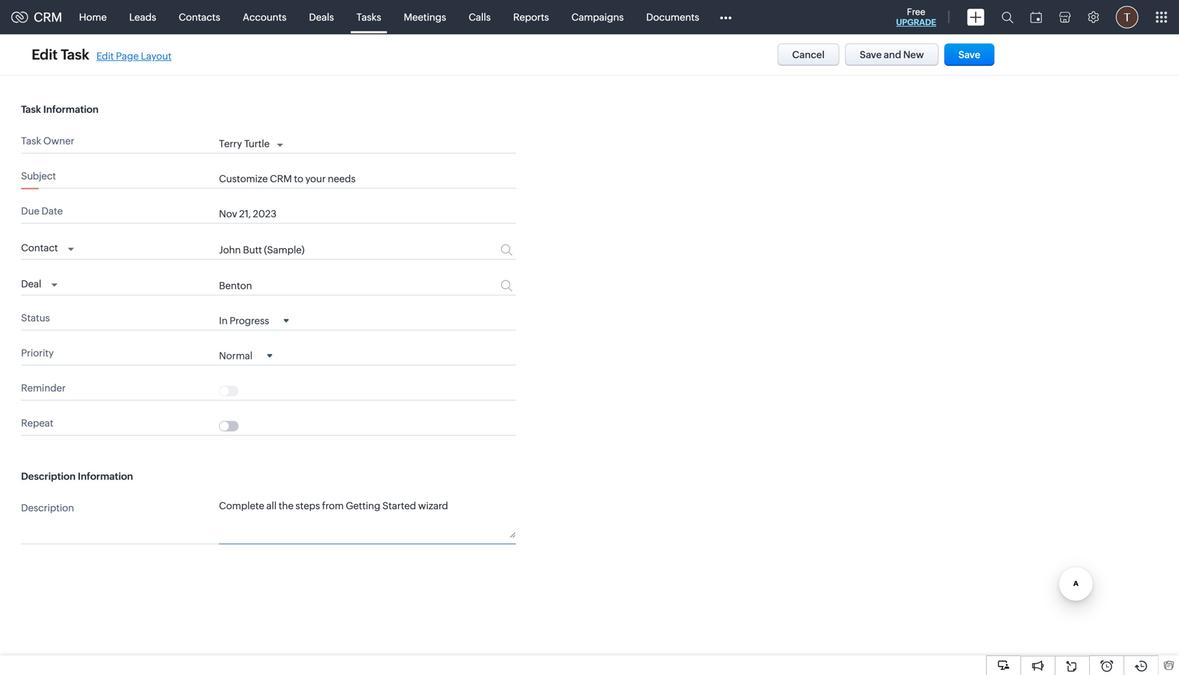 Task type: vqa. For each thing, say whether or not it's contained in the screenshot.
field
no



Task type: describe. For each thing, give the bounding box(es) containing it.
terry turtle
[[219, 138, 270, 149]]

progress
[[230, 316, 269, 327]]

free upgrade
[[896, 7, 936, 27]]

reports
[[513, 12, 549, 23]]

deals
[[309, 12, 334, 23]]

task for task information
[[21, 104, 41, 115]]

crm link
[[11, 10, 62, 24]]

home link
[[68, 0, 118, 34]]

search element
[[993, 0, 1022, 34]]

accounts
[[243, 12, 287, 23]]

normal
[[219, 351, 253, 362]]

turtle
[[244, 138, 270, 149]]

description for description
[[21, 503, 74, 514]]

page
[[116, 51, 139, 62]]

information for description information
[[78, 471, 133, 483]]

0 horizontal spatial edit
[[32, 47, 58, 63]]

crm
[[34, 10, 62, 24]]

layout
[[141, 51, 172, 62]]

due
[[21, 206, 40, 217]]

subject
[[21, 171, 56, 182]]

free
[[907, 7, 925, 17]]

logo image
[[11, 12, 28, 23]]

home
[[79, 12, 107, 23]]

in progress
[[219, 316, 269, 327]]

documents
[[646, 12, 699, 23]]

reminder
[[21, 383, 66, 394]]

description for description information
[[21, 471, 76, 483]]

due date
[[21, 206, 63, 217]]

calls link
[[457, 0, 502, 34]]

mmm d, yyyy text field
[[219, 208, 471, 220]]

0 vertical spatial task
[[61, 47, 89, 63]]

Other Modules field
[[711, 6, 741, 28]]

owner
[[43, 135, 74, 147]]

search image
[[1002, 11, 1013, 23]]

repeat
[[21, 418, 53, 429]]

information for task information
[[43, 104, 99, 115]]

in
[[219, 316, 228, 327]]

deal
[[21, 279, 41, 290]]

contact
[[21, 243, 58, 254]]

create menu image
[[967, 9, 985, 26]]

calendar image
[[1030, 12, 1042, 23]]

date
[[42, 206, 63, 217]]

create menu element
[[959, 0, 993, 34]]

meetings link
[[393, 0, 457, 34]]

campaigns
[[571, 12, 624, 23]]



Task type: locate. For each thing, give the bounding box(es) containing it.
information
[[43, 104, 99, 115], [78, 471, 133, 483]]

campaigns link
[[560, 0, 635, 34]]

task up task owner
[[21, 104, 41, 115]]

Deal field
[[21, 275, 58, 292]]

0 vertical spatial description
[[21, 471, 76, 483]]

1 vertical spatial information
[[78, 471, 133, 483]]

tasks link
[[345, 0, 393, 34]]

upgrade
[[896, 18, 936, 27]]

edit left page
[[96, 51, 114, 62]]

1 vertical spatial description
[[21, 503, 74, 514]]

edit inside edit task edit page layout
[[96, 51, 114, 62]]

tasks
[[356, 12, 381, 23]]

None text field
[[219, 173, 516, 185], [219, 244, 448, 256], [219, 281, 448, 292], [219, 173, 516, 185], [219, 244, 448, 256], [219, 281, 448, 292]]

task for task owner
[[21, 135, 41, 147]]

deals link
[[298, 0, 345, 34]]

In Progress field
[[219, 315, 289, 327]]

description information
[[21, 471, 133, 483]]

leads link
[[118, 0, 167, 34]]

profile image
[[1116, 6, 1138, 28]]

reports link
[[502, 0, 560, 34]]

description down repeat
[[21, 471, 76, 483]]

2 description from the top
[[21, 503, 74, 514]]

documents link
[[635, 0, 711, 34]]

description down description information
[[21, 503, 74, 514]]

leads
[[129, 12, 156, 23]]

calls
[[469, 12, 491, 23]]

task left owner
[[21, 135, 41, 147]]

contacts link
[[167, 0, 231, 34]]

profile element
[[1108, 0, 1147, 34]]

Contact field
[[21, 239, 74, 256]]

1 vertical spatial task
[[21, 104, 41, 115]]

None button
[[777, 44, 839, 66], [845, 44, 939, 66], [944, 44, 995, 66], [777, 44, 839, 66], [845, 44, 939, 66], [944, 44, 995, 66]]

Complete all the steps from Getting Started wizard text field
[[219, 500, 516, 539]]

Normal field
[[219, 350, 272, 362]]

contacts
[[179, 12, 220, 23]]

task information
[[21, 104, 99, 115]]

task
[[61, 47, 89, 63], [21, 104, 41, 115], [21, 135, 41, 147]]

edit page layout link
[[96, 51, 172, 62]]

1 horizontal spatial edit
[[96, 51, 114, 62]]

task down home
[[61, 47, 89, 63]]

edit task edit page layout
[[32, 47, 172, 63]]

1 description from the top
[[21, 471, 76, 483]]

priority
[[21, 348, 54, 359]]

task owner
[[21, 135, 74, 147]]

2 vertical spatial task
[[21, 135, 41, 147]]

accounts link
[[231, 0, 298, 34]]

edit down crm
[[32, 47, 58, 63]]

0 vertical spatial information
[[43, 104, 99, 115]]

status
[[21, 313, 50, 324]]

meetings
[[404, 12, 446, 23]]

edit
[[32, 47, 58, 63], [96, 51, 114, 62]]

terry
[[219, 138, 242, 149]]

description
[[21, 471, 76, 483], [21, 503, 74, 514]]



